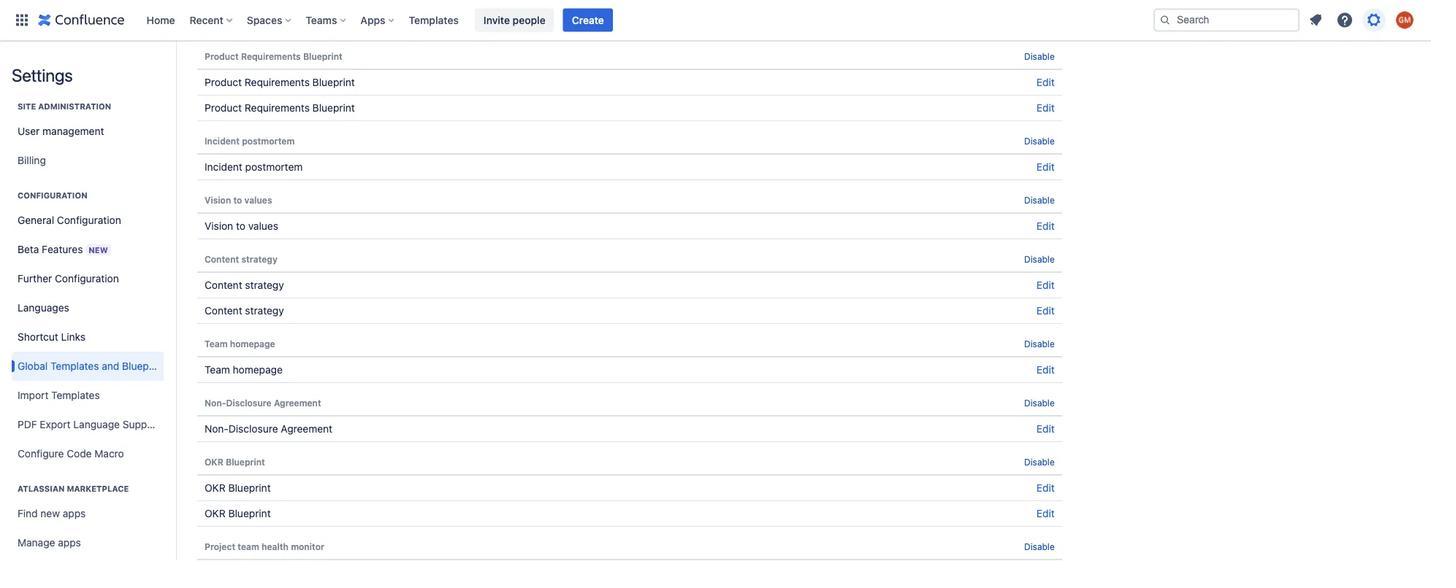 Task type: locate. For each thing, give the bounding box(es) containing it.
1 vertical spatial incident postmortem
[[205, 161, 303, 173]]

0 vertical spatial content strategy
[[205, 254, 277, 264]]

1 incident from the top
[[205, 136, 240, 146]]

templates right apps popup button
[[409, 14, 459, 26]]

1 non-disclosure agreement from the top
[[205, 398, 321, 408]]

languages link
[[12, 294, 164, 323]]

0 vertical spatial apps
[[63, 508, 86, 520]]

disable link for non-disclosure agreement
[[1024, 398, 1055, 408]]

manage
[[18, 537, 55, 549]]

Search field
[[1154, 8, 1300, 32]]

home link
[[142, 8, 179, 32]]

agreement
[[274, 398, 321, 408], [281, 423, 332, 435]]

6 edit link from the top
[[1037, 305, 1055, 317]]

strategy
[[241, 254, 277, 264], [245, 279, 284, 291], [245, 305, 284, 317]]

beta features new
[[18, 243, 108, 255]]

1 horizontal spatial management
[[269, 17, 331, 29]]

1 vertical spatial templates
[[50, 361, 99, 373]]

1 vertical spatial incident
[[205, 161, 242, 173]]

1 incident postmortem from the top
[[205, 136, 295, 146]]

1 vertical spatial strategy
[[245, 279, 284, 291]]

to
[[233, 195, 242, 205], [236, 220, 245, 232]]

edit link
[[1037, 76, 1055, 88], [1037, 102, 1055, 114], [1037, 161, 1055, 173], [1037, 220, 1055, 232], [1037, 279, 1055, 291], [1037, 305, 1055, 317], [1037, 364, 1055, 376], [1037, 423, 1055, 435], [1037, 483, 1055, 495], [1037, 508, 1055, 520]]

pdf
[[18, 419, 37, 431]]

8 edit from the top
[[1037, 423, 1055, 435]]

0 vertical spatial agreement
[[274, 398, 321, 408]]

2 content strategy from the top
[[205, 279, 284, 291]]

disable for okr blueprint
[[1024, 457, 1055, 468]]

1 vertical spatial values
[[248, 220, 278, 232]]

2 vertical spatial strategy
[[245, 305, 284, 317]]

1 vertical spatial management
[[42, 125, 104, 137]]

1 vertical spatial homepage
[[233, 364, 283, 376]]

8 disable link from the top
[[1024, 542, 1055, 552]]

product
[[205, 51, 239, 61], [205, 76, 242, 88], [205, 102, 242, 114]]

1 vertical spatial requirements
[[245, 76, 310, 88]]

team homepage
[[205, 339, 275, 349], [205, 364, 283, 376]]

billing link
[[12, 146, 164, 175]]

0 horizontal spatial management
[[42, 125, 104, 137]]

homepage for disable
[[230, 339, 275, 349]]

to for disable
[[233, 195, 242, 205]]

0 vertical spatial non-
[[205, 398, 226, 408]]

disclosure
[[226, 398, 272, 408], [229, 423, 278, 435]]

blueprint
[[303, 51, 342, 61], [312, 76, 355, 88], [312, 102, 355, 114], [226, 457, 265, 468], [228, 483, 271, 495], [228, 508, 271, 520]]

disable link for okr blueprint
[[1024, 457, 1055, 468]]

0 vertical spatial incident
[[205, 136, 240, 146]]

create link
[[563, 8, 613, 32]]

apps inside find new apps link
[[63, 508, 86, 520]]

6 disable link from the top
[[1024, 398, 1055, 408]]

incident postmortem
[[205, 136, 295, 146], [205, 161, 303, 173]]

2 incident from the top
[[205, 161, 242, 173]]

support
[[123, 419, 160, 431]]

0 vertical spatial vision
[[205, 195, 231, 205]]

global
[[18, 361, 48, 373]]

9 edit from the top
[[1037, 483, 1055, 495]]

content strategy
[[205, 254, 277, 264], [205, 279, 284, 291], [205, 305, 284, 317]]

1 vertical spatial agreement
[[281, 423, 332, 435]]

management
[[269, 17, 331, 29], [42, 125, 104, 137]]

edit
[[1037, 76, 1055, 88], [1037, 102, 1055, 114], [1037, 161, 1055, 173], [1037, 220, 1055, 232], [1037, 279, 1055, 291], [1037, 305, 1055, 317], [1037, 364, 1055, 376], [1037, 423, 1055, 435], [1037, 483, 1055, 495], [1037, 508, 1055, 520]]

invite people button
[[475, 8, 554, 32]]

0 vertical spatial vision to values
[[205, 195, 272, 205]]

2 vertical spatial content strategy
[[205, 305, 284, 317]]

1 non- from the top
[[205, 398, 226, 408]]

disable for non-disclosure agreement
[[1024, 398, 1055, 408]]

0 vertical spatial product
[[205, 51, 239, 61]]

8 edit link from the top
[[1037, 423, 1055, 435]]

1 vertical spatial vision to values
[[205, 220, 278, 232]]

new
[[40, 508, 60, 520]]

templates for global templates and blueprints
[[50, 361, 99, 373]]

2 vision from the top
[[205, 220, 233, 232]]

banner containing home
[[0, 0, 1431, 41]]

1 vertical spatial vision
[[205, 220, 233, 232]]

configuration for further
[[55, 273, 119, 285]]

invite people
[[484, 14, 546, 26]]

confluence image
[[38, 11, 125, 29], [38, 11, 125, 29]]

configure code macro
[[18, 448, 124, 460]]

edit for team homepage
[[1037, 364, 1055, 376]]

1 vertical spatial disclosure
[[229, 423, 278, 435]]

1 vertical spatial postmortem
[[245, 161, 303, 173]]

4 edit link from the top
[[1037, 220, 1055, 232]]

edit for product requirements blueprint
[[1037, 102, 1055, 114]]

configuration up general
[[18, 191, 87, 201]]

2 vertical spatial content
[[205, 305, 242, 317]]

0 vertical spatial requirements
[[241, 51, 301, 61]]

recent
[[190, 14, 223, 26]]

disable link for vision to values
[[1024, 195, 1055, 205]]

0 vertical spatial team homepage
[[205, 339, 275, 349]]

2 disable link from the top
[[1024, 136, 1055, 146]]

team for disable
[[205, 339, 228, 349]]

project
[[205, 542, 235, 552]]

non- for edit
[[205, 423, 229, 435]]

2 incident postmortem from the top
[[205, 161, 303, 173]]

4 disable from the top
[[1024, 254, 1055, 264]]

2 team from the top
[[205, 364, 230, 376]]

1 vertical spatial team
[[205, 364, 230, 376]]

2 vertical spatial product requirements blueprint
[[205, 102, 355, 114]]

1 okr from the top
[[205, 457, 223, 468]]

3 disable link from the top
[[1024, 195, 1055, 205]]

3 okr blueprint from the top
[[205, 508, 271, 520]]

configuration up the languages link at bottom
[[55, 273, 119, 285]]

2 vertical spatial okr blueprint
[[205, 508, 271, 520]]

code
[[67, 448, 92, 460]]

0 vertical spatial non-disclosure agreement
[[205, 398, 321, 408]]

configuration inside 'link'
[[55, 273, 119, 285]]

2 vision to values from the top
[[205, 220, 278, 232]]

1 vertical spatial apps
[[58, 537, 81, 549]]

0 vertical spatial management
[[269, 17, 331, 29]]

1 vertical spatial non-
[[205, 423, 229, 435]]

10 edit from the top
[[1037, 508, 1055, 520]]

team for edit
[[205, 364, 230, 376]]

0 vertical spatial incident postmortem
[[205, 136, 295, 146]]

requirements
[[241, 51, 301, 61], [245, 76, 310, 88], [245, 102, 310, 114]]

0 vertical spatial okr blueprint
[[205, 457, 265, 468]]

itsm change management
[[205, 17, 331, 29]]

4 edit from the top
[[1037, 220, 1055, 232]]

0 vertical spatial okr
[[205, 457, 223, 468]]

3 edit link from the top
[[1037, 161, 1055, 173]]

import
[[18, 390, 49, 402]]

incident
[[205, 136, 240, 146], [205, 161, 242, 173]]

monitor
[[291, 542, 324, 552]]

vision to values for disable
[[205, 195, 272, 205]]

marketplace
[[67, 485, 129, 494]]

3 product requirements blueprint from the top
[[205, 102, 355, 114]]

1 vertical spatial non-disclosure agreement
[[205, 423, 332, 435]]

1 content strategy from the top
[[205, 254, 277, 264]]

2 vertical spatial okr
[[205, 508, 226, 520]]

language
[[73, 419, 120, 431]]

9 edit link from the top
[[1037, 483, 1055, 495]]

content
[[205, 254, 239, 264], [205, 279, 242, 291], [205, 305, 242, 317]]

disable for project team health monitor
[[1024, 542, 1055, 552]]

pdf export language support
[[18, 419, 160, 431]]

1 vertical spatial configuration
[[57, 214, 121, 226]]

values
[[244, 195, 272, 205], [248, 220, 278, 232]]

1 vertical spatial to
[[236, 220, 245, 232]]

people
[[513, 14, 546, 26]]

0 vertical spatial templates
[[409, 14, 459, 26]]

3 content strategy from the top
[[205, 305, 284, 317]]

1 disable link from the top
[[1024, 51, 1055, 61]]

0 vertical spatial content
[[205, 254, 239, 264]]

6 disable from the top
[[1024, 398, 1055, 408]]

team homepage for disable
[[205, 339, 275, 349]]

1 vision from the top
[[205, 195, 231, 205]]

apps right manage
[[58, 537, 81, 549]]

6 edit from the top
[[1037, 305, 1055, 317]]

0 vertical spatial values
[[244, 195, 272, 205]]

spaces button
[[242, 8, 297, 32]]

1 vertical spatial team homepage
[[205, 364, 283, 376]]

links
[[61, 331, 86, 343]]

templates link
[[404, 8, 463, 32]]

edit link for team homepage
[[1037, 364, 1055, 376]]

1 team from the top
[[205, 339, 228, 349]]

values for edit
[[248, 220, 278, 232]]

1 vertical spatial product
[[205, 76, 242, 88]]

find new apps link
[[12, 500, 164, 529]]

edit for okr blueprint
[[1037, 508, 1055, 520]]

2 team homepage from the top
[[205, 364, 283, 376]]

product requirements blueprint
[[205, 51, 342, 61], [205, 76, 355, 88], [205, 102, 355, 114]]

non-
[[205, 398, 226, 408], [205, 423, 229, 435]]

2 vertical spatial product
[[205, 102, 242, 114]]

0 vertical spatial homepage
[[230, 339, 275, 349]]

7 disable link from the top
[[1024, 457, 1055, 468]]

further configuration
[[18, 273, 119, 285]]

templates inside global element
[[409, 14, 459, 26]]

2 vertical spatial configuration
[[55, 273, 119, 285]]

1 vertical spatial product requirements blueprint
[[205, 76, 355, 88]]

incident for edit
[[205, 161, 242, 173]]

invite
[[484, 14, 510, 26]]

apps right the new
[[63, 508, 86, 520]]

incident postmortem for edit
[[205, 161, 303, 173]]

8 disable from the top
[[1024, 542, 1055, 552]]

team homepage for edit
[[205, 364, 283, 376]]

0 vertical spatial postmortem
[[242, 136, 295, 146]]

disable for vision to values
[[1024, 195, 1055, 205]]

1 product requirements blueprint from the top
[[205, 51, 342, 61]]

vision for disable
[[205, 195, 231, 205]]

team
[[205, 339, 228, 349], [205, 364, 230, 376]]

3 edit from the top
[[1037, 161, 1055, 173]]

0 vertical spatial strategy
[[241, 254, 277, 264]]

1 disable from the top
[[1024, 51, 1055, 61]]

2 disable from the top
[[1024, 136, 1055, 146]]

configuration for general
[[57, 214, 121, 226]]

3 content from the top
[[205, 305, 242, 317]]

apps
[[360, 14, 385, 26]]

0 vertical spatial to
[[233, 195, 242, 205]]

configuration up "new"
[[57, 214, 121, 226]]

vision
[[205, 195, 231, 205], [205, 220, 233, 232]]

atlassian
[[18, 485, 65, 494]]

1 vertical spatial okr blueprint
[[205, 483, 271, 495]]

5 disable from the top
[[1024, 339, 1055, 349]]

settings icon image
[[1365, 11, 1383, 29]]

1 team homepage from the top
[[205, 339, 275, 349]]

create
[[572, 14, 604, 26]]

administration
[[38, 102, 111, 111]]

import templates link
[[12, 381, 164, 411]]

disable link
[[1024, 51, 1055, 61], [1024, 136, 1055, 146], [1024, 195, 1055, 205], [1024, 254, 1055, 264], [1024, 339, 1055, 349], [1024, 398, 1055, 408], [1024, 457, 1055, 468], [1024, 542, 1055, 552]]

okr blueprint
[[205, 457, 265, 468], [205, 483, 271, 495], [205, 508, 271, 520]]

0 vertical spatial product requirements blueprint
[[205, 51, 342, 61]]

7 disable from the top
[[1024, 457, 1055, 468]]

postmortem
[[242, 136, 295, 146], [245, 161, 303, 173]]

disable link for team homepage
[[1024, 339, 1055, 349]]

4 disable link from the top
[[1024, 254, 1055, 264]]

0 vertical spatial disclosure
[[226, 398, 272, 408]]

1 content from the top
[[205, 254, 239, 264]]

user
[[18, 125, 40, 137]]

7 edit from the top
[[1037, 364, 1055, 376]]

templates up pdf export language support link
[[51, 390, 100, 402]]

site administration
[[18, 102, 111, 111]]

banner
[[0, 0, 1431, 41]]

homepage
[[230, 339, 275, 349], [233, 364, 283, 376]]

1 vertical spatial content strategy
[[205, 279, 284, 291]]

2 non-disclosure agreement from the top
[[205, 423, 332, 435]]

7 edit link from the top
[[1037, 364, 1055, 376]]

edit link for content strategy
[[1037, 305, 1055, 317]]

2 edit from the top
[[1037, 102, 1055, 114]]

project team health monitor
[[205, 542, 324, 552]]

global templates and blueprints
[[18, 361, 170, 373]]

manage apps
[[18, 537, 81, 549]]

2 edit link from the top
[[1037, 102, 1055, 114]]

2 content from the top
[[205, 279, 242, 291]]

1 vision to values from the top
[[205, 195, 272, 205]]

2 non- from the top
[[205, 423, 229, 435]]

okr
[[205, 457, 223, 468], [205, 483, 226, 495], [205, 508, 226, 520]]

export
[[40, 419, 71, 431]]

disable
[[1024, 51, 1055, 61], [1024, 136, 1055, 146], [1024, 195, 1055, 205], [1024, 254, 1055, 264], [1024, 339, 1055, 349], [1024, 398, 1055, 408], [1024, 457, 1055, 468], [1024, 542, 1055, 552]]

1 vertical spatial content
[[205, 279, 242, 291]]

3 disable from the top
[[1024, 195, 1055, 205]]

10 edit link from the top
[[1037, 508, 1055, 520]]

configuration
[[18, 191, 87, 201], [57, 214, 121, 226], [55, 273, 119, 285]]

2 vertical spatial templates
[[51, 390, 100, 402]]

0 vertical spatial team
[[205, 339, 228, 349]]

1 vertical spatial okr
[[205, 483, 226, 495]]

templates down the 'links'
[[50, 361, 99, 373]]

5 disable link from the top
[[1024, 339, 1055, 349]]



Task type: describe. For each thing, give the bounding box(es) containing it.
configure code macro link
[[12, 440, 164, 469]]

further configuration link
[[12, 264, 164, 294]]

general configuration link
[[12, 206, 164, 235]]

2 vertical spatial requirements
[[245, 102, 310, 114]]

site administration group
[[12, 86, 164, 180]]

agreement for edit
[[281, 423, 332, 435]]

disable link for product requirements blueprint
[[1024, 51, 1055, 61]]

find new apps
[[18, 508, 86, 520]]

to for edit
[[236, 220, 245, 232]]

team
[[238, 542, 259, 552]]

itsm
[[205, 17, 229, 29]]

atlassian marketplace group
[[12, 469, 164, 562]]

2 okr blueprint from the top
[[205, 483, 271, 495]]

shortcut
[[18, 331, 58, 343]]

vision for edit
[[205, 220, 233, 232]]

blueprints
[[122, 361, 170, 373]]

site
[[18, 102, 36, 111]]

2 okr from the top
[[205, 483, 226, 495]]

postmortem for disable
[[242, 136, 295, 146]]

configuration group
[[12, 175, 170, 473]]

collapse sidebar image
[[159, 48, 191, 77]]

manage apps link
[[12, 529, 164, 558]]

disable for product requirements blueprint
[[1024, 51, 1055, 61]]

disclosure for disable
[[226, 398, 272, 408]]

features
[[42, 243, 83, 255]]

edit link for product requirements blueprint
[[1037, 102, 1055, 114]]

content strategy for 'disable' 'link' related to content strategy
[[205, 254, 277, 264]]

help icon image
[[1336, 11, 1354, 29]]

agreement for disable
[[274, 398, 321, 408]]

recent button
[[185, 8, 238, 32]]

settings
[[12, 65, 73, 85]]

content strategy for edit link related to content strategy
[[205, 305, 284, 317]]

health
[[262, 542, 289, 552]]

values for disable
[[244, 195, 272, 205]]

home
[[146, 14, 175, 26]]

1 product from the top
[[205, 51, 239, 61]]

edit for incident postmortem
[[1037, 161, 1055, 173]]

import templates
[[18, 390, 100, 402]]

3 product from the top
[[205, 102, 242, 114]]

user management link
[[12, 117, 164, 146]]

edit for vision to values
[[1037, 220, 1055, 232]]

homepage for edit
[[233, 364, 283, 376]]

apps inside "manage apps" link
[[58, 537, 81, 549]]

edit link for non-disclosure agreement
[[1037, 423, 1055, 435]]

further
[[18, 273, 52, 285]]

edit link for vision to values
[[1037, 220, 1055, 232]]

management inside site administration "group"
[[42, 125, 104, 137]]

incident postmortem for disable
[[205, 136, 295, 146]]

vision to values for edit
[[205, 220, 278, 232]]

global templates and blueprints link
[[12, 352, 170, 381]]

atlassian marketplace
[[18, 485, 129, 494]]

apps button
[[356, 8, 400, 32]]

change
[[232, 17, 266, 29]]

beta
[[18, 243, 39, 255]]

edit link for okr blueprint
[[1037, 508, 1055, 520]]

shortcut links link
[[12, 323, 164, 352]]

disable link for content strategy
[[1024, 254, 1055, 264]]

and
[[102, 361, 119, 373]]

macro
[[94, 448, 124, 460]]

content strategy for 6th edit link from the bottom of the page
[[205, 279, 284, 291]]

teams
[[306, 14, 337, 26]]

1 edit from the top
[[1037, 76, 1055, 88]]

edit for non-disclosure agreement
[[1037, 423, 1055, 435]]

notification icon image
[[1307, 11, 1325, 29]]

3 okr from the top
[[205, 508, 226, 520]]

5 edit from the top
[[1037, 279, 1055, 291]]

disable link for project team health monitor
[[1024, 542, 1055, 552]]

your profile and preferences image
[[1396, 11, 1414, 29]]

disable link for incident postmortem
[[1024, 136, 1055, 146]]

disable for team homepage
[[1024, 339, 1055, 349]]

pdf export language support link
[[12, 411, 164, 440]]

disable for content strategy
[[1024, 254, 1055, 264]]

non- for disable
[[205, 398, 226, 408]]

global element
[[9, 0, 1151, 41]]

non-disclosure agreement for disable
[[205, 398, 321, 408]]

billing
[[18, 155, 46, 167]]

languages
[[18, 302, 69, 314]]

non-disclosure agreement for edit
[[205, 423, 332, 435]]

search image
[[1159, 14, 1171, 26]]

general
[[18, 214, 54, 226]]

disclosure for edit
[[229, 423, 278, 435]]

appswitcher icon image
[[13, 11, 31, 29]]

edit for content strategy
[[1037, 305, 1055, 317]]

1 okr blueprint from the top
[[205, 457, 265, 468]]

2 product from the top
[[205, 76, 242, 88]]

configure
[[18, 448, 64, 460]]

find
[[18, 508, 38, 520]]

spaces
[[247, 14, 282, 26]]

postmortem for edit
[[245, 161, 303, 173]]

disable for incident postmortem
[[1024, 136, 1055, 146]]

general configuration
[[18, 214, 121, 226]]

5 edit link from the top
[[1037, 279, 1055, 291]]

templates for import templates
[[51, 390, 100, 402]]

user management
[[18, 125, 104, 137]]

incident for disable
[[205, 136, 240, 146]]

0 vertical spatial configuration
[[18, 191, 87, 201]]

shortcut links
[[18, 331, 86, 343]]

new
[[89, 245, 108, 255]]

teams button
[[301, 8, 352, 32]]

2 product requirements blueprint from the top
[[205, 76, 355, 88]]

1 edit link from the top
[[1037, 76, 1055, 88]]

edit link for incident postmortem
[[1037, 161, 1055, 173]]



Task type: vqa. For each thing, say whether or not it's contained in the screenshot.


